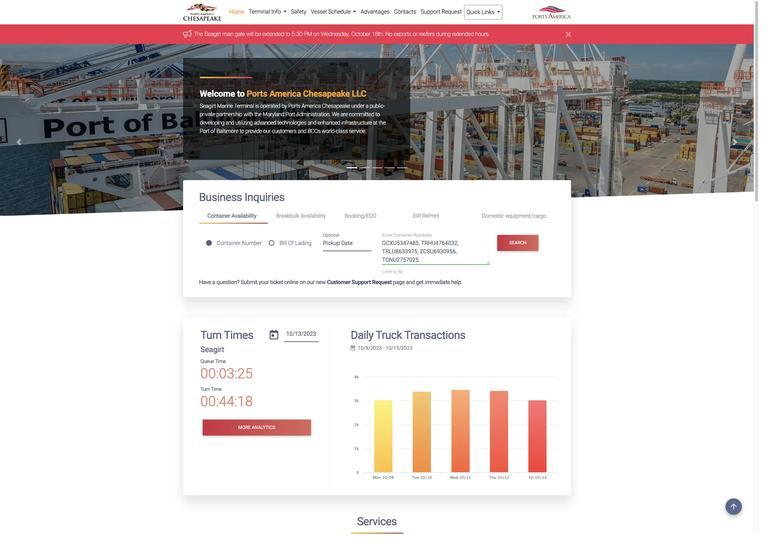 Task type: describe. For each thing, give the bounding box(es) containing it.
partnership
[[216, 111, 242, 118]]

vessel schedule
[[311, 8, 352, 15]]

question?
[[217, 279, 239, 286]]

ports america chesapeake image
[[0, 44, 754, 371]]

administration.
[[296, 111, 331, 118]]

quick
[[467, 9, 480, 15]]

committed
[[349, 111, 374, 118]]

seagirt for seagirt marine terminal is operated by ports america chesapeake under a public- private partnership with the maryland port administration.                         we are committed to developing and utilizing advanced technologies and enhanced infrastructure at the port of baltimore to provide                         our customers and bcos world-class service.
[[200, 103, 216, 109]]

1 horizontal spatial the
[[379, 120, 386, 126]]

services
[[357, 515, 397, 529]]

eir reprint link
[[405, 210, 473, 223]]

availability for breakbulk availability
[[301, 213, 326, 220]]

availability for container availability
[[232, 213, 257, 220]]

search button
[[497, 235, 539, 251]]

lading
[[295, 240, 312, 247]]

your
[[259, 279, 269, 286]]

enhanced
[[318, 120, 340, 126]]

bill
[[280, 240, 287, 247]]

home
[[229, 8, 244, 15]]

and left 'get'
[[406, 279, 415, 286]]

safety link
[[289, 5, 309, 19]]

limit to 50
[[382, 270, 403, 275]]

turn for turn times
[[200, 329, 222, 342]]

10/9/2023
[[358, 346, 382, 352]]

domestic equipment/cargo
[[482, 213, 547, 220]]

reprint
[[422, 213, 439, 220]]

vessel
[[311, 8, 327, 15]]

00:03:25
[[200, 366, 253, 382]]

world-
[[322, 128, 336, 135]]

seagirt inside alert
[[204, 31, 221, 37]]

be
[[255, 31, 261, 37]]

container for container number
[[217, 240, 241, 247]]

00:44:18
[[200, 394, 253, 410]]

0 horizontal spatial ports
[[247, 89, 267, 99]]

numbers
[[414, 233, 432, 238]]

container for container availability
[[207, 213, 230, 220]]

turn time 00:44:18
[[200, 387, 253, 410]]

Enter Container Numbers text field
[[382, 240, 490, 265]]

submit
[[241, 279, 258, 286]]

online
[[284, 279, 299, 286]]

container availability
[[207, 213, 257, 220]]

developing
[[200, 120, 224, 126]]

chesapeake inside seagirt marine terminal is operated by ports america chesapeake under a public- private partnership with the maryland port administration.                         we are committed to developing and utilizing advanced technologies and enhanced infrastructure at the port of baltimore to provide                         our customers and bcos world-class service.
[[322, 103, 350, 109]]

and down partnership
[[226, 120, 234, 126]]

business inquiries
[[199, 191, 285, 204]]

exports
[[394, 31, 411, 37]]

are
[[341, 111, 348, 118]]

18th.
[[372, 31, 384, 37]]

new
[[316, 279, 326, 286]]

or
[[413, 31, 417, 37]]

ticket
[[270, 279, 283, 286]]

home link
[[227, 5, 246, 19]]

get
[[416, 279, 424, 286]]

0 vertical spatial chesapeake
[[303, 89, 350, 99]]

the
[[194, 31, 203, 37]]

to down utilizing
[[240, 128, 244, 135]]

go to top image
[[726, 499, 742, 516]]

hours.
[[475, 31, 490, 37]]

service.
[[349, 128, 366, 135]]

business
[[199, 191, 242, 204]]

main
[[222, 31, 233, 37]]

and down administration.
[[308, 120, 316, 126]]

more analytics link
[[203, 420, 311, 436]]

bill of lading
[[280, 240, 312, 247]]

schedule
[[328, 8, 351, 15]]

limit
[[382, 270, 392, 275]]

welcome
[[200, 89, 235, 99]]

queue time 00:03:25
[[200, 359, 253, 382]]

advanced
[[254, 120, 276, 126]]

enter
[[382, 233, 392, 238]]

no
[[386, 31, 392, 37]]

seagirt for seagirt
[[200, 345, 224, 354]]

the seagirt main gate will be extended to 5:30 pm on wednesday, october 18th.  no exports or reefers during extended hours.
[[194, 31, 490, 37]]

0 horizontal spatial america
[[269, 89, 301, 99]]

equipment/cargo
[[506, 213, 547, 220]]

page
[[393, 279, 405, 286]]

of
[[211, 128, 215, 135]]

pm
[[304, 31, 312, 37]]

terminal info
[[249, 8, 282, 15]]

on inside alert
[[313, 31, 319, 37]]

a inside main content
[[212, 279, 215, 286]]

our inside seagirt marine terminal is operated by ports america chesapeake under a public- private partnership with the maryland port administration.                         we are committed to developing and utilizing advanced technologies and enhanced infrastructure at the port of baltimore to provide                         our customers and bcos world-class service.
[[263, 128, 271, 135]]

our inside main content
[[307, 279, 315, 286]]

turn for turn time 00:44:18
[[200, 387, 210, 393]]

bullhorn image
[[183, 30, 194, 38]]

marine
[[217, 103, 233, 109]]

to down 'public-'
[[375, 111, 380, 118]]

1 vertical spatial container
[[394, 233, 413, 238]]

and left bcos
[[298, 128, 306, 135]]

10/9/2023 - 10/13/2023
[[358, 346, 413, 352]]

of
[[288, 240, 294, 247]]

-
[[383, 346, 385, 352]]

breakbulk
[[276, 213, 299, 220]]

by
[[282, 103, 287, 109]]

0 vertical spatial port
[[285, 111, 295, 118]]

customers
[[272, 128, 297, 135]]

2 extended from the left
[[452, 31, 474, 37]]

america inside seagirt marine terminal is operated by ports america chesapeake under a public- private partnership with the maryland port administration.                         we are committed to developing and utilizing advanced technologies and enhanced infrastructure at the port of baltimore to provide                         our customers and bcos world-class service.
[[302, 103, 321, 109]]

50
[[398, 270, 403, 275]]

search
[[509, 240, 527, 246]]

customer support request link
[[327, 279, 392, 286]]

domestic equipment/cargo link
[[473, 210, 555, 223]]

have a question? submit your ticket online on our new customer support request page and get immediate help.
[[199, 279, 463, 286]]

terminal inside seagirt marine terminal is operated by ports america chesapeake under a public- private partnership with the maryland port administration.                         we are committed to developing and utilizing advanced technologies and enhanced infrastructure at the port of baltimore to provide                         our customers and bcos world-class service.
[[234, 103, 254, 109]]



Task type: locate. For each thing, give the bounding box(es) containing it.
is
[[255, 103, 259, 109]]

container down the business in the left of the page
[[207, 213, 230, 220]]

quick links link
[[464, 5, 503, 20]]

contacts
[[394, 8, 416, 15]]

number
[[242, 240, 262, 247]]

container number
[[217, 240, 262, 247]]

on right the pm
[[313, 31, 319, 37]]

0 horizontal spatial extended
[[262, 31, 284, 37]]

infrastructure
[[341, 120, 372, 126]]

2 availability from the left
[[301, 213, 326, 220]]

2 vertical spatial container
[[217, 240, 241, 247]]

1 vertical spatial our
[[307, 279, 315, 286]]

1 vertical spatial terminal
[[234, 103, 254, 109]]

0 vertical spatial time
[[215, 359, 226, 365]]

1 vertical spatial on
[[300, 279, 306, 286]]

support request link
[[419, 5, 464, 19]]

1 horizontal spatial a
[[366, 103, 369, 109]]

our down advanced
[[263, 128, 271, 135]]

1 horizontal spatial on
[[313, 31, 319, 37]]

10/13/2023
[[386, 346, 413, 352]]

seagirt up private on the left of the page
[[200, 103, 216, 109]]

a right have
[[212, 279, 215, 286]]

1 availability from the left
[[232, 213, 257, 220]]

customer
[[327, 279, 350, 286]]

time right queue
[[215, 359, 226, 365]]

1 vertical spatial port
[[200, 128, 209, 135]]

extended right during
[[452, 31, 474, 37]]

support request
[[421, 8, 462, 15]]

our left 'new'
[[307, 279, 315, 286]]

close image
[[566, 30, 571, 39]]

0 vertical spatial ports
[[247, 89, 267, 99]]

1 vertical spatial time
[[211, 387, 222, 393]]

will
[[247, 31, 253, 37]]

booking/edo
[[345, 213, 376, 220]]

turn up queue
[[200, 329, 222, 342]]

port up technologies
[[285, 111, 295, 118]]

terminal left info
[[249, 8, 270, 15]]

time inside turn time 00:44:18
[[211, 387, 222, 393]]

welcome to ports america chesapeake llc
[[200, 89, 366, 99]]

america up administration.
[[302, 103, 321, 109]]

0 vertical spatial support
[[421, 8, 440, 15]]

the down is
[[254, 111, 262, 118]]

a right under
[[366, 103, 369, 109]]

seagirt marine terminal is operated by ports america chesapeake under a public- private partnership with the maryland port administration.                         we are committed to developing and utilizing advanced technologies and enhanced infrastructure at the port of baltimore to provide                         our customers and bcos world-class service.
[[200, 103, 386, 135]]

during
[[436, 31, 451, 37]]

calendar week image
[[351, 346, 355, 351]]

0 horizontal spatial request
[[372, 279, 392, 286]]

with
[[244, 111, 253, 118]]

0 vertical spatial a
[[366, 103, 369, 109]]

transactions
[[404, 329, 466, 342]]

port left of
[[200, 128, 209, 135]]

ports up is
[[247, 89, 267, 99]]

ports inside seagirt marine terminal is operated by ports america chesapeake under a public- private partnership with the maryland port administration.                         we are committed to developing and utilizing advanced technologies and enhanced infrastructure at the port of baltimore to provide                         our customers and bcos world-class service.
[[288, 103, 300, 109]]

main content
[[178, 181, 576, 535]]

links
[[482, 9, 495, 15]]

5:30
[[292, 31, 302, 37]]

at
[[373, 120, 378, 126]]

1 horizontal spatial request
[[442, 8, 462, 15]]

america
[[269, 89, 301, 99], [302, 103, 321, 109]]

1 horizontal spatial support
[[421, 8, 440, 15]]

support right 'customer'
[[352, 279, 371, 286]]

to inside alert
[[286, 31, 290, 37]]

1 horizontal spatial port
[[285, 111, 295, 118]]

quick links
[[467, 9, 496, 15]]

terminal up with
[[234, 103, 254, 109]]

wednesday,
[[321, 31, 350, 37]]

time for 00:03:25
[[215, 359, 226, 365]]

advantages
[[361, 8, 390, 15]]

availability
[[232, 213, 257, 220], [301, 213, 326, 220]]

0 vertical spatial seagirt
[[204, 31, 221, 37]]

0 horizontal spatial port
[[200, 128, 209, 135]]

turn times
[[200, 329, 253, 342]]

request down the limit
[[372, 279, 392, 286]]

0 vertical spatial request
[[442, 8, 462, 15]]

terminal
[[249, 8, 270, 15], [234, 103, 254, 109]]

booking/edo link
[[336, 210, 405, 223]]

seagirt up queue
[[200, 345, 224, 354]]

gate
[[235, 31, 245, 37]]

time for 00:44:18
[[211, 387, 222, 393]]

extended right the be
[[262, 31, 284, 37]]

container right enter
[[394, 233, 413, 238]]

seagirt inside seagirt marine terminal is operated by ports america chesapeake under a public- private partnership with the maryland port administration.                         we are committed to developing and utilizing advanced technologies and enhanced infrastructure at the port of baltimore to provide                         our customers and bcos world-class service.
[[200, 103, 216, 109]]

0 horizontal spatial on
[[300, 279, 306, 286]]

help.
[[451, 279, 463, 286]]

we
[[332, 111, 339, 118]]

container left "number"
[[217, 240, 241, 247]]

seagirt right the
[[204, 31, 221, 37]]

the
[[254, 111, 262, 118], [379, 120, 386, 126]]

0 horizontal spatial our
[[263, 128, 271, 135]]

port
[[285, 111, 295, 118], [200, 128, 209, 135]]

calendar day image
[[270, 330, 278, 340]]

optional
[[323, 233, 339, 238]]

immediate
[[425, 279, 450, 286]]

the seagirt main gate will be extended to 5:30 pm on wednesday, october 18th.  no exports or reefers during extended hours. alert
[[0, 25, 754, 44]]

time inside queue time 00:03:25
[[215, 359, 226, 365]]

time
[[215, 359, 226, 365], [211, 387, 222, 393]]

1 vertical spatial chesapeake
[[322, 103, 350, 109]]

0 vertical spatial america
[[269, 89, 301, 99]]

on
[[313, 31, 319, 37], [300, 279, 306, 286]]

1 vertical spatial ports
[[288, 103, 300, 109]]

container
[[207, 213, 230, 220], [394, 233, 413, 238], [217, 240, 241, 247]]

daily truck transactions
[[351, 329, 466, 342]]

0 horizontal spatial the
[[254, 111, 262, 118]]

1 horizontal spatial extended
[[452, 31, 474, 37]]

turn inside turn time 00:44:18
[[200, 387, 210, 393]]

queue
[[200, 359, 214, 365]]

turn
[[200, 329, 222, 342], [200, 387, 210, 393]]

to up with
[[237, 89, 245, 99]]

1 turn from the top
[[200, 329, 222, 342]]

to
[[286, 31, 290, 37], [237, 89, 245, 99], [375, 111, 380, 118], [240, 128, 244, 135], [393, 270, 397, 275]]

info
[[271, 8, 281, 15]]

ports right by
[[288, 103, 300, 109]]

1 vertical spatial a
[[212, 279, 215, 286]]

1 extended from the left
[[262, 31, 284, 37]]

extended
[[262, 31, 284, 37], [452, 31, 474, 37]]

0 vertical spatial container
[[207, 213, 230, 220]]

to left 5:30
[[286, 31, 290, 37]]

0 vertical spatial our
[[263, 128, 271, 135]]

on right online
[[300, 279, 306, 286]]

1 vertical spatial turn
[[200, 387, 210, 393]]

october
[[351, 31, 370, 37]]

1 vertical spatial america
[[302, 103, 321, 109]]

1 vertical spatial seagirt
[[200, 103, 216, 109]]

domestic
[[482, 213, 504, 220]]

0 horizontal spatial availability
[[232, 213, 257, 220]]

0 vertical spatial on
[[313, 31, 319, 37]]

a inside seagirt marine terminal is operated by ports america chesapeake under a public- private partnership with the maryland port administration.                         we are committed to developing and utilizing advanced technologies and enhanced infrastructure at the port of baltimore to provide                         our customers and bcos world-class service.
[[366, 103, 369, 109]]

container availability link
[[199, 210, 268, 224]]

1 vertical spatial the
[[379, 120, 386, 126]]

utilizing
[[235, 120, 253, 126]]

turn up "00:44:18"
[[200, 387, 210, 393]]

times
[[224, 329, 253, 342]]

daily
[[351, 329, 374, 342]]

2 turn from the top
[[200, 387, 210, 393]]

1 horizontal spatial our
[[307, 279, 315, 286]]

0 vertical spatial turn
[[200, 329, 222, 342]]

request inside main content
[[372, 279, 392, 286]]

private
[[200, 111, 215, 118]]

request left quick
[[442, 8, 462, 15]]

availability down business inquiries
[[232, 213, 257, 220]]

to inside main content
[[393, 270, 397, 275]]

None text field
[[284, 329, 319, 343]]

1 horizontal spatial america
[[302, 103, 321, 109]]

support inside main content
[[352, 279, 371, 286]]

breakbulk availability link
[[268, 210, 336, 223]]

time up "00:44:18"
[[211, 387, 222, 393]]

public-
[[370, 103, 385, 109]]

on inside main content
[[300, 279, 306, 286]]

eir reprint
[[413, 213, 439, 220]]

llc
[[352, 89, 366, 99]]

main content containing 00:03:25
[[178, 181, 576, 535]]

contacts link
[[392, 5, 419, 19]]

0 horizontal spatial support
[[352, 279, 371, 286]]

provide
[[245, 128, 262, 135]]

0 vertical spatial the
[[254, 111, 262, 118]]

maryland
[[263, 111, 284, 118]]

1 vertical spatial support
[[352, 279, 371, 286]]

1 horizontal spatial availability
[[301, 213, 326, 220]]

support
[[421, 8, 440, 15], [352, 279, 371, 286]]

safety
[[291, 8, 306, 15]]

0 horizontal spatial a
[[212, 279, 215, 286]]

to left 50
[[393, 270, 397, 275]]

1 vertical spatial request
[[372, 279, 392, 286]]

the right at
[[379, 120, 386, 126]]

availability right breakbulk
[[301, 213, 326, 220]]

Optional text field
[[323, 238, 372, 252]]

inquiries
[[245, 191, 285, 204]]

support up the reefers
[[421, 8, 440, 15]]

america up by
[[269, 89, 301, 99]]

the seagirt main gate will be extended to 5:30 pm on wednesday, october 18th.  no exports or reefers during extended hours. link
[[194, 31, 490, 37]]

enter container numbers
[[382, 233, 432, 238]]

2 vertical spatial seagirt
[[200, 345, 224, 354]]

1 horizontal spatial ports
[[288, 103, 300, 109]]

0 vertical spatial terminal
[[249, 8, 270, 15]]



Task type: vqa. For each thing, say whether or not it's contained in the screenshot.
"Portal"
no



